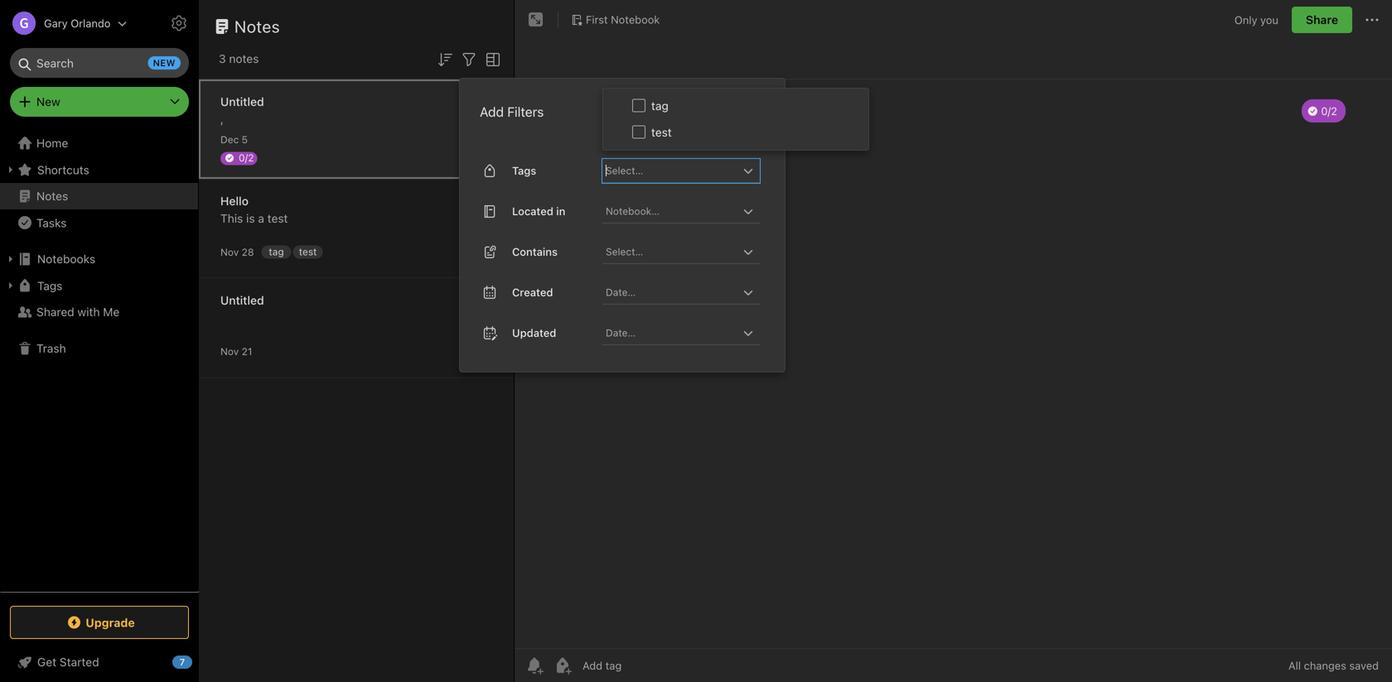 Task type: vqa. For each thing, say whether or not it's contained in the screenshot.
the top "Tag 3"
no



Task type: locate. For each thing, give the bounding box(es) containing it.
1  input text field from the top
[[604, 159, 738, 182]]

shortcuts
[[37, 163, 89, 177]]

21
[[242, 346, 252, 358]]

test inside hello this is a test
[[267, 212, 288, 225]]

tag
[[651, 99, 669, 113], [269, 246, 284, 258]]

tasks
[[36, 216, 67, 230]]

notes up tasks
[[36, 189, 68, 203]]

date…
[[606, 287, 636, 298], [606, 327, 636, 339]]

add filters
[[480, 104, 544, 120]]

test
[[651, 125, 672, 139], [267, 212, 288, 225], [299, 246, 317, 258]]

test right a
[[267, 212, 288, 225]]

nov left "21"
[[220, 346, 239, 358]]

Sort options field
[[435, 48, 455, 69]]

1 vertical spatial tags
[[37, 279, 63, 293]]

row group containing tag
[[603, 89, 868, 149]]

test inside row group
[[651, 125, 672, 139]]

add
[[480, 104, 504, 120]]

0 vertical spatial tag
[[651, 99, 669, 113]]

notes
[[235, 17, 280, 36], [36, 189, 68, 203]]

is
[[246, 212, 255, 225]]

1 nov from the top
[[220, 247, 239, 258]]

changes
[[1304, 660, 1347, 672]]

tags
[[512, 165, 536, 177], [37, 279, 63, 293]]

with
[[77, 305, 100, 319]]

untitled up ,
[[220, 95, 264, 109]]

2 date… from the top
[[606, 327, 636, 339]]

Help and Learning task checklist field
[[0, 650, 199, 676]]

date… down date… field
[[606, 327, 636, 339]]

 input text field up  input text field
[[604, 159, 738, 182]]

Located in field
[[602, 200, 760, 224]]

tasks button
[[0, 210, 198, 236]]

0 vertical spatial untitled
[[220, 95, 264, 109]]

click to collapse image
[[193, 652, 205, 672]]

1 untitled from the top
[[220, 95, 264, 109]]

row group
[[603, 89, 868, 149]]

hello this is a test
[[220, 194, 288, 225]]

 input text field
[[604, 200, 738, 223]]

1 horizontal spatial tag
[[651, 99, 669, 113]]

located
[[512, 205, 553, 218]]

untitled down 'nov 28'
[[220, 294, 264, 307]]

tags up 'shared'
[[37, 279, 63, 293]]

1 horizontal spatial notes
[[235, 17, 280, 36]]

0 vertical spatial date…
[[606, 287, 636, 298]]

date… inside field
[[606, 287, 636, 298]]

2  input text field from the top
[[604, 240, 738, 263]]

Account field
[[0, 7, 127, 40]]

hello
[[220, 194, 249, 208]]

2 vertical spatial test
[[299, 246, 317, 258]]

expand note image
[[526, 10, 546, 30]]

1 vertical spatial untitled
[[220, 294, 264, 307]]

2 horizontal spatial test
[[651, 125, 672, 139]]

nov left '28' at the left
[[220, 247, 239, 258]]

 input text field for tags
[[604, 159, 738, 182]]

date… down contains field on the top of the page
[[606, 287, 636, 298]]

get started
[[37, 656, 99, 670]]

Note Editor text field
[[515, 80, 1392, 649]]

upgrade button
[[10, 607, 189, 640]]

created
[[512, 286, 553, 299]]

trash
[[36, 342, 66, 356]]

 Date picker field
[[602, 281, 775, 305]]

1 vertical spatial nov
[[220, 346, 239, 358]]

0 vertical spatial  input text field
[[604, 159, 738, 182]]

1 vertical spatial notes
[[36, 189, 68, 203]]

expand tags image
[[4, 279, 17, 293]]

1 date… from the top
[[606, 287, 636, 298]]

nov for nov 28
[[220, 247, 239, 258]]

28
[[242, 247, 254, 258]]

2 untitled from the top
[[220, 294, 264, 307]]

dec 5
[[220, 134, 248, 145]]

notes up notes
[[235, 17, 280, 36]]

Search text field
[[22, 48, 177, 78]]

tag right '28' at the left
[[269, 246, 284, 258]]

 input text field down  input text field
[[604, 240, 738, 263]]

0 vertical spatial tags
[[512, 165, 536, 177]]

Add filters field
[[459, 48, 479, 69]]

0 horizontal spatial tag
[[269, 246, 284, 258]]

in
[[556, 205, 565, 218]]

1 vertical spatial tag
[[269, 246, 284, 258]]

gary orlando
[[44, 17, 111, 29]]

a
[[258, 212, 264, 225]]

share
[[1306, 13, 1338, 27]]

share button
[[1292, 7, 1352, 33]]

upgrade
[[86, 616, 135, 630]]

 input text field inside "tags" field
[[604, 159, 738, 182]]

 input text field inside contains field
[[604, 240, 738, 263]]

first notebook button
[[565, 8, 666, 31]]

 input text field
[[604, 159, 738, 182], [604, 240, 738, 263]]

0 horizontal spatial test
[[267, 212, 288, 225]]

date… inside  date picker field
[[606, 327, 636, 339]]

updated
[[512, 327, 556, 339]]

shared with me
[[36, 305, 120, 319]]

tags up located
[[512, 165, 536, 177]]

nov 28
[[220, 247, 254, 258]]

Tags field
[[602, 159, 760, 183]]

nov 21
[[220, 346, 252, 358]]

1 vertical spatial  input text field
[[604, 240, 738, 263]]

1 horizontal spatial test
[[299, 246, 317, 258]]

1 vertical spatial test
[[267, 212, 288, 225]]

,
[[220, 112, 224, 126]]

test right select147 'option'
[[651, 125, 672, 139]]

Select146 checkbox
[[632, 99, 646, 112]]

tag right select146 option
[[651, 99, 669, 113]]

0 horizontal spatial tags
[[37, 279, 63, 293]]

shortcuts button
[[0, 157, 198, 183]]

2 nov from the top
[[220, 346, 239, 358]]

0 vertical spatial nov
[[220, 247, 239, 258]]

0 vertical spatial test
[[651, 125, 672, 139]]

More actions field
[[1362, 7, 1382, 33]]

nov
[[220, 247, 239, 258], [220, 346, 239, 358]]

nov for nov 21
[[220, 346, 239, 358]]

test right '28' at the left
[[299, 246, 317, 258]]

1 vertical spatial date…
[[606, 327, 636, 339]]

0 vertical spatial notes
[[235, 17, 280, 36]]

tree
[[0, 130, 199, 592]]

untitled
[[220, 95, 264, 109], [220, 294, 264, 307]]

3 notes
[[219, 52, 259, 65]]



Task type: describe. For each thing, give the bounding box(es) containing it.
add tag image
[[553, 656, 573, 676]]

notes
[[229, 52, 259, 65]]

View options field
[[479, 48, 503, 69]]

orlando
[[71, 17, 111, 29]]

home
[[36, 136, 68, 150]]

filters
[[507, 104, 544, 120]]

5
[[242, 134, 248, 145]]

you
[[1260, 13, 1279, 26]]

trash link
[[0, 336, 198, 362]]

untitled for untitled
[[220, 294, 264, 307]]

note window element
[[515, 0, 1392, 683]]

dec
[[220, 134, 239, 145]]

notes link
[[0, 183, 198, 210]]

me
[[103, 305, 120, 319]]

shared
[[36, 305, 74, 319]]

only
[[1235, 13, 1258, 26]]

saved
[[1349, 660, 1379, 672]]

expand notebooks image
[[4, 253, 17, 266]]

Contains field
[[602, 240, 760, 264]]

only you
[[1235, 13, 1279, 26]]

located in
[[512, 205, 565, 218]]

0/2
[[239, 152, 254, 164]]

Add tag field
[[581, 659, 705, 673]]

new button
[[10, 87, 189, 117]]

notebooks
[[37, 252, 95, 266]]

all changes saved
[[1289, 660, 1379, 672]]

contains
[[512, 246, 558, 258]]

get
[[37, 656, 56, 670]]

untitled for untitled ,
[[220, 95, 264, 109]]

this
[[220, 212, 243, 225]]

tags button
[[0, 273, 198, 299]]

 Date picker field
[[602, 321, 775, 345]]

new search field
[[22, 48, 181, 78]]

new
[[36, 95, 60, 109]]

tree containing home
[[0, 130, 199, 592]]

started
[[60, 656, 99, 670]]

1 horizontal spatial tags
[[512, 165, 536, 177]]

gary
[[44, 17, 68, 29]]

date… for updated
[[606, 327, 636, 339]]

0 horizontal spatial notes
[[36, 189, 68, 203]]

shared with me link
[[0, 299, 198, 326]]

first notebook
[[586, 13, 660, 26]]

Select147 checkbox
[[632, 125, 646, 138]]

 input text field for contains
[[604, 240, 738, 263]]

first
[[586, 13, 608, 26]]

all
[[1289, 660, 1301, 672]]

tags inside button
[[37, 279, 63, 293]]

notebook
[[611, 13, 660, 26]]

add filters image
[[459, 50, 479, 69]]

untitled ,
[[220, 95, 264, 126]]

7
[[180, 658, 185, 668]]

home link
[[0, 130, 199, 157]]

add a reminder image
[[525, 656, 544, 676]]

date… for created
[[606, 287, 636, 298]]

settings image
[[169, 13, 189, 33]]

notebooks link
[[0, 246, 198, 273]]

more actions image
[[1362, 10, 1382, 30]]

new
[[153, 58, 176, 68]]

3
[[219, 52, 226, 65]]



